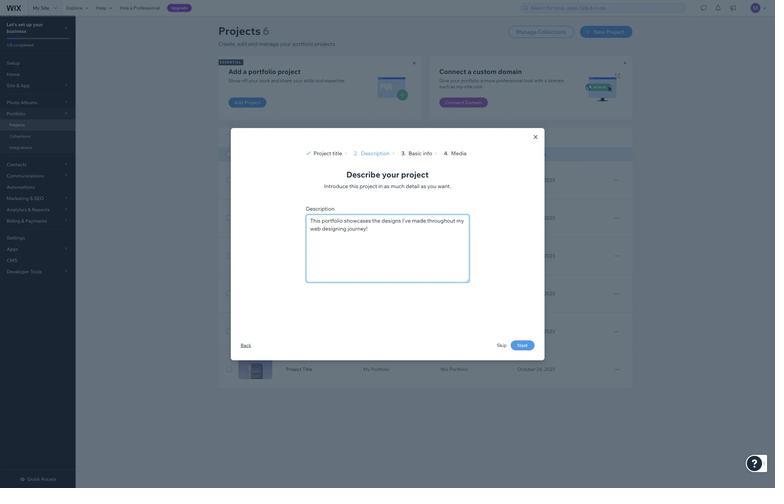 Task type: describe. For each thing, give the bounding box(es) containing it.
sidebar element
[[0, 16, 76, 488]]

set
[[18, 22, 25, 28]]

created on
[[518, 151, 542, 157]]

Project Visibility field
[[229, 133, 281, 142]]

you
[[428, 183, 437, 189]]

a for portfolio
[[243, 67, 247, 76]]

my-
[[457, 84, 465, 90]]

projects for projects
[[9, 122, 25, 127]]

project inside list
[[245, 100, 260, 106]]

1 october from the top
[[518, 177, 536, 183]]

quick access button
[[19, 476, 56, 482]]

hire a professional
[[120, 5, 160, 11]]

1 horizontal spatial as
[[421, 183, 426, 189]]

project title for wix portfolio
[[286, 253, 312, 259]]

0 vertical spatial domain
[[498, 67, 522, 76]]

4. media
[[444, 150, 467, 156]]

cms link
[[0, 255, 76, 266]]

automations
[[7, 184, 35, 190]]

6 2023 from the top
[[544, 366, 555, 372]]

setup link
[[0, 57, 76, 69]]

1 horizontal spatial and
[[271, 78, 279, 84]]

integrations link
[[0, 142, 76, 153]]

your inside describe your project introduce this project in as much detail as you want.
[[382, 169, 400, 179]]

portfolio inside connect a custom domain give your portfolio a more professional look with a domain such as my-site.com.
[[461, 78, 480, 84]]

project inside add a portfolio project show off your work and share your skills and expertise.
[[278, 67, 301, 76]]

settings
[[7, 235, 25, 241]]

manage collections button
[[509, 26, 574, 38]]

show
[[228, 78, 241, 84]]

skip button
[[497, 342, 507, 348]]

add project
[[234, 100, 260, 106]]

add a portfolio project show off your work and share your skills and expertise.
[[228, 67, 346, 84]]

1 vertical spatial description
[[306, 205, 335, 212]]

upgrade button
[[167, 4, 192, 12]]

portfolio button
[[0, 108, 76, 119]]

next button
[[511, 340, 535, 350]]

back button
[[241, 342, 251, 348]]

completed
[[14, 42, 34, 47]]

help
[[96, 5, 106, 11]]

2 24, from the top
[[537, 215, 543, 221]]

custom
[[473, 67, 497, 76]]

my site
[[33, 5, 49, 11]]

5 24, from the top
[[537, 328, 543, 334]]

a for professional
[[130, 5, 133, 11]]

look
[[524, 78, 533, 84]]

as inside connect a custom domain give your portfolio a more professional look with a domain such as my-site.com.
[[451, 84, 456, 90]]

6 october 24, 2023 from the top
[[518, 366, 555, 372]]

manage collections
[[517, 29, 566, 35]]

projects for projects 6 create, edit and manage your portfolio projects.
[[218, 24, 261, 37]]

expertise.
[[325, 78, 346, 84]]

skip
[[497, 342, 507, 348]]

describe
[[347, 169, 380, 179]]

professional
[[134, 5, 160, 11]]

new project
[[594, 29, 625, 35]]

2 october from the top
[[518, 215, 536, 221]]

created
[[518, 151, 535, 157]]

3.
[[402, 150, 406, 156]]

info
[[423, 150, 432, 156]]

3. basic info
[[402, 150, 432, 156]]

created on button
[[518, 151, 542, 157]]

list containing add a portfolio project
[[218, 56, 633, 119]]

share
[[280, 78, 292, 84]]

describe your project introduce this project in as much detail as you want.
[[324, 169, 451, 189]]

2 horizontal spatial project
[[401, 169, 429, 179]]

connect for domain
[[445, 100, 464, 106]]

media
[[451, 150, 467, 156]]

settings link
[[0, 232, 76, 244]]

create,
[[218, 40, 236, 47]]

in
[[379, 183, 383, 189]]

1 october 24, 2023 from the top
[[518, 177, 555, 183]]

5 2023 from the top
[[544, 328, 555, 334]]

3 wix from the top
[[441, 366, 449, 372]]

domain
[[465, 100, 482, 106]]

2. description
[[354, 150, 390, 156]]

title for wix portfolio
[[303, 253, 312, 259]]

a for custom
[[468, 67, 472, 76]]

Search for tools, apps, help & more... field
[[529, 3, 684, 13]]

project title button
[[305, 149, 352, 157]]

4 october 24, 2023 from the top
[[518, 291, 555, 297]]

projects link
[[0, 119, 76, 131]]

collections inside sidebar element
[[9, 134, 30, 139]]

basic
[[409, 150, 422, 156]]

1 wix portfolio from the top
[[441, 215, 468, 221]]

hire a professional link
[[116, 0, 164, 16]]

your right off
[[249, 78, 258, 84]]

automations link
[[0, 182, 76, 193]]

a left more
[[481, 78, 483, 84]]

your inside connect a custom domain give your portfolio a more professional look with a domain such as my-site.com.
[[450, 78, 460, 84]]

more
[[484, 78, 496, 84]]

connect for a
[[439, 67, 466, 76]]

0 vertical spatial description
[[361, 150, 390, 156]]

6
[[263, 24, 269, 37]]

access
[[41, 476, 56, 482]]

portfolio inside "projects 6 create, edit and manage your portfolio projects."
[[292, 40, 314, 47]]

3 24, from the top
[[537, 253, 543, 259]]

up
[[26, 22, 32, 28]]

projects 6 create, edit and manage your portfolio projects.
[[218, 24, 336, 47]]



Task type: vqa. For each thing, say whether or not it's contained in the screenshot.
the leftmost Noah
no



Task type: locate. For each thing, give the bounding box(es) containing it.
2 my portfolio from the top
[[363, 215, 390, 221]]

2 vertical spatial project title
[[286, 366, 312, 372]]

business
[[7, 28, 26, 34]]

2 vertical spatial portfolio
[[461, 78, 480, 84]]

manage
[[517, 29, 537, 35]]

a up off
[[243, 67, 247, 76]]

your right up at the left
[[33, 22, 43, 28]]

collections link
[[0, 131, 76, 142]]

1 horizontal spatial project
[[360, 183, 377, 189]]

2 horizontal spatial and
[[315, 78, 324, 84]]

and right work
[[271, 78, 279, 84]]

add for project
[[234, 100, 244, 106]]

new project button
[[580, 26, 633, 38]]

projects up edit
[[218, 24, 261, 37]]

3 my portfolio from the top
[[363, 366, 390, 372]]

2 october 24, 2023 from the top
[[518, 215, 555, 221]]

1 vertical spatial collections
[[9, 134, 30, 139]]

1/5
[[7, 42, 13, 47]]

6 october from the top
[[518, 366, 536, 372]]

portfolio inside add a portfolio project show off your work and share your skills and expertise.
[[248, 67, 276, 76]]

5 october from the top
[[518, 328, 536, 334]]

0 horizontal spatial and
[[248, 40, 258, 47]]

october 24, 2023
[[518, 177, 555, 183], [518, 215, 555, 221], [518, 253, 555, 259], [518, 291, 555, 297], [518, 328, 555, 334], [518, 366, 555, 372]]

add
[[228, 67, 242, 76], [234, 100, 244, 106]]

6 24, from the top
[[537, 366, 543, 372]]

home link
[[0, 69, 76, 80]]

add up 'show'
[[228, 67, 242, 76]]

wix
[[441, 215, 449, 221], [441, 253, 449, 259], [441, 366, 449, 372]]

and right skills
[[315, 78, 324, 84]]

off
[[242, 78, 248, 84]]

a
[[130, 5, 133, 11], [243, 67, 247, 76], [468, 67, 472, 76], [481, 78, 483, 84], [545, 78, 547, 84]]

projects
[[218, 24, 261, 37], [9, 122, 25, 127]]

let's set up your business
[[7, 22, 43, 34]]

1 vertical spatial connect
[[445, 100, 464, 106]]

2 vertical spatial project
[[360, 183, 377, 189]]

site
[[41, 5, 49, 11]]

domain up "professional"
[[498, 67, 522, 76]]

1 horizontal spatial collections
[[363, 151, 388, 157]]

domain
[[498, 67, 522, 76], [548, 78, 564, 84]]

1 vertical spatial title
[[303, 253, 312, 259]]

0 horizontal spatial as
[[384, 183, 390, 189]]

0 vertical spatial project title
[[286, 215, 312, 221]]

0 vertical spatial my portfolio
[[363, 177, 390, 183]]

0 horizontal spatial collections
[[9, 134, 30, 139]]

your
[[33, 22, 43, 28], [280, 40, 291, 47], [249, 78, 258, 84], [293, 78, 303, 84], [450, 78, 460, 84], [382, 169, 400, 179]]

24,
[[537, 177, 543, 183], [537, 215, 543, 221], [537, 253, 543, 259], [537, 291, 543, 297], [537, 328, 543, 334], [537, 366, 543, 372]]

0 horizontal spatial portfolio
[[248, 67, 276, 76]]

3 wix portfolio from the top
[[441, 366, 468, 372]]

0 vertical spatial wix portfolio
[[441, 215, 468, 221]]

your inside "projects 6 create, edit and manage your portfolio projects."
[[280, 40, 291, 47]]

1 title from the top
[[303, 215, 312, 221]]

project up detail
[[401, 169, 429, 179]]

and right edit
[[248, 40, 258, 47]]

connect inside connect a custom domain give your portfolio a more professional look with a domain such as my-site.com.
[[439, 67, 466, 76]]

new
[[594, 29, 605, 35]]

as left my- at the right of the page
[[451, 84, 456, 90]]

next
[[518, 342, 528, 348]]

source
[[441, 151, 456, 157]]

such
[[439, 84, 450, 90]]

and
[[248, 40, 258, 47], [271, 78, 279, 84], [315, 78, 324, 84]]

4 24, from the top
[[537, 291, 543, 297]]

project title for my portfolio
[[286, 215, 312, 221]]

2 vertical spatial collections
[[363, 151, 388, 157]]

None checkbox
[[226, 176, 232, 184], [226, 214, 232, 222], [226, 365, 232, 373], [226, 176, 232, 184], [226, 214, 232, 222], [226, 365, 232, 373]]

quick
[[27, 476, 40, 482]]

collections
[[538, 29, 566, 35], [9, 134, 30, 139], [363, 151, 388, 157]]

0 horizontal spatial projects
[[9, 122, 25, 127]]

a inside add a portfolio project show off your work and share your skills and expertise.
[[243, 67, 247, 76]]

projects inside "projects 6 create, edit and manage your portfolio projects."
[[218, 24, 261, 37]]

and inside "projects 6 create, edit and manage your portfolio projects."
[[248, 40, 258, 47]]

collections inside button
[[538, 29, 566, 35]]

1 vertical spatial wix
[[441, 253, 449, 259]]

3 october 24, 2023 from the top
[[518, 253, 555, 259]]

with
[[534, 78, 544, 84]]

add project button
[[228, 98, 266, 108]]

a left custom on the right top of page
[[468, 67, 472, 76]]

professional
[[497, 78, 523, 84]]

a right with
[[545, 78, 547, 84]]

connect inside button
[[445, 100, 464, 106]]

portfolio down custom on the right top of page
[[461, 78, 480, 84]]

1 vertical spatial my portfolio
[[363, 215, 390, 221]]

back
[[241, 342, 251, 348]]

as right in
[[384, 183, 390, 189]]

1 vertical spatial domain
[[548, 78, 564, 84]]

collections right the manage
[[538, 29, 566, 35]]

3 project title from the top
[[286, 366, 312, 372]]

projects.
[[315, 40, 336, 47]]

description down introduce
[[306, 205, 335, 212]]

let's
[[7, 22, 17, 28]]

add inside button
[[234, 100, 244, 106]]

connect domain
[[445, 100, 482, 106]]

projects up "integrations"
[[9, 122, 25, 127]]

0 horizontal spatial description
[[306, 205, 335, 212]]

domain right with
[[548, 78, 564, 84]]

1 vertical spatial project title
[[286, 253, 312, 259]]

2.
[[354, 150, 358, 156]]

0 vertical spatial wix
[[441, 215, 449, 221]]

1 horizontal spatial projects
[[218, 24, 261, 37]]

site.com.
[[465, 84, 484, 90]]

0 horizontal spatial domain
[[498, 67, 522, 76]]

add inside add a portfolio project show off your work and share your skills and expertise.
[[228, 67, 242, 76]]

connect down my- at the right of the page
[[445, 100, 464, 106]]

give
[[439, 78, 449, 84]]

1 vertical spatial portfolio
[[248, 67, 276, 76]]

2 horizontal spatial collections
[[538, 29, 566, 35]]

Description text field
[[306, 215, 469, 282]]

1 horizontal spatial description
[[361, 150, 390, 156]]

3 2023 from the top
[[544, 253, 555, 259]]

project
[[278, 67, 301, 76], [401, 169, 429, 179], [360, 183, 377, 189]]

cms
[[7, 257, 17, 263]]

project title
[[314, 150, 342, 156]]

your up much
[[382, 169, 400, 179]]

title
[[303, 215, 312, 221], [303, 253, 312, 259], [303, 366, 312, 372]]

2 horizontal spatial portfolio
[[461, 78, 480, 84]]

explore
[[66, 5, 83, 11]]

portfolio left projects.
[[292, 40, 314, 47]]

0 vertical spatial connect
[[439, 67, 466, 76]]

1 vertical spatial add
[[234, 100, 244, 106]]

5 october 24, 2023 from the top
[[518, 328, 555, 334]]

1 24, from the top
[[537, 177, 543, 183]]

work
[[259, 78, 270, 84]]

on
[[536, 151, 542, 157]]

much
[[391, 183, 405, 189]]

1 vertical spatial project
[[401, 169, 429, 179]]

setup
[[7, 60, 20, 66]]

2 project title from the top
[[286, 253, 312, 259]]

2 wix portfolio from the top
[[441, 253, 468, 259]]

connect a custom domain give your portfolio a more professional look with a domain such as my-site.com.
[[439, 67, 564, 90]]

4.
[[444, 150, 449, 156]]

this
[[349, 183, 359, 189]]

2 horizontal spatial as
[[451, 84, 456, 90]]

0 vertical spatial portfolio
[[292, 40, 314, 47]]

1/5 completed
[[7, 42, 34, 47]]

4 october from the top
[[518, 291, 536, 297]]

connect domain button
[[439, 98, 488, 108]]

portfolio inside popup button
[[7, 111, 25, 117]]

None checkbox
[[226, 150, 232, 158], [226, 252, 232, 260], [226, 290, 232, 298], [226, 327, 232, 335], [226, 150, 232, 158], [226, 252, 232, 260], [226, 290, 232, 298], [226, 327, 232, 335]]

integrations
[[9, 145, 32, 150]]

2 vertical spatial wix portfolio
[[441, 366, 468, 372]]

help button
[[92, 0, 116, 16]]

add down 'show'
[[234, 100, 244, 106]]

0 horizontal spatial project
[[278, 67, 301, 76]]

1 horizontal spatial domain
[[548, 78, 564, 84]]

october
[[518, 177, 536, 183], [518, 215, 536, 221], [518, 253, 536, 259], [518, 291, 536, 297], [518, 328, 536, 334], [518, 366, 536, 372]]

project up share
[[278, 67, 301, 76]]

as
[[451, 84, 456, 90], [384, 183, 390, 189], [421, 183, 426, 189]]

connect up give
[[439, 67, 466, 76]]

home
[[7, 71, 20, 77]]

1 vertical spatial wix portfolio
[[441, 253, 468, 259]]

portfolio up work
[[248, 67, 276, 76]]

1 my portfolio from the top
[[363, 177, 390, 183]]

4 2023 from the top
[[544, 291, 555, 297]]

description right 2.
[[361, 150, 390, 156]]

upgrade
[[171, 5, 188, 10]]

edit
[[237, 40, 247, 47]]

a right hire
[[130, 5, 133, 11]]

1 wix from the top
[[441, 215, 449, 221]]

list
[[218, 56, 633, 119]]

0 vertical spatial collections
[[538, 29, 566, 35]]

want.
[[438, 183, 451, 189]]

2 vertical spatial wix
[[441, 366, 449, 372]]

3 title from the top
[[303, 366, 312, 372]]

1 project title from the top
[[286, 215, 312, 221]]

your inside let's set up your business
[[33, 22, 43, 28]]

3 october from the top
[[518, 253, 536, 259]]

2 2023 from the top
[[544, 215, 555, 221]]

essential
[[220, 60, 241, 64]]

quick access
[[27, 476, 56, 482]]

0 vertical spatial projects
[[218, 24, 261, 37]]

2 title from the top
[[303, 253, 312, 259]]

0 vertical spatial project
[[278, 67, 301, 76]]

introduce
[[324, 183, 348, 189]]

hire
[[120, 5, 129, 11]]

projects inside sidebar element
[[9, 122, 25, 127]]

collections up "integrations"
[[9, 134, 30, 139]]

detail
[[406, 183, 420, 189]]

0 vertical spatial add
[[228, 67, 242, 76]]

1 2023 from the top
[[544, 177, 555, 183]]

your right the manage
[[280, 40, 291, 47]]

project left in
[[360, 183, 377, 189]]

your left skills
[[293, 78, 303, 84]]

title
[[333, 150, 342, 156]]

manage
[[259, 40, 279, 47]]

your right give
[[450, 78, 460, 84]]

title for my portfolio
[[303, 215, 312, 221]]

2 vertical spatial my portfolio
[[363, 366, 390, 372]]

skills
[[304, 78, 314, 84]]

project title
[[286, 215, 312, 221], [286, 253, 312, 259], [286, 366, 312, 372]]

0 vertical spatial title
[[303, 215, 312, 221]]

wix portfolio
[[441, 215, 468, 221], [441, 253, 468, 259], [441, 366, 468, 372]]

2 wix from the top
[[441, 253, 449, 259]]

collections right 2.
[[363, 151, 388, 157]]

1 vertical spatial projects
[[9, 122, 25, 127]]

description
[[361, 150, 390, 156], [306, 205, 335, 212]]

2 vertical spatial title
[[303, 366, 312, 372]]

as left you
[[421, 183, 426, 189]]

add for a
[[228, 67, 242, 76]]

1 horizontal spatial portfolio
[[292, 40, 314, 47]]

project title image
[[238, 355, 272, 379]]



